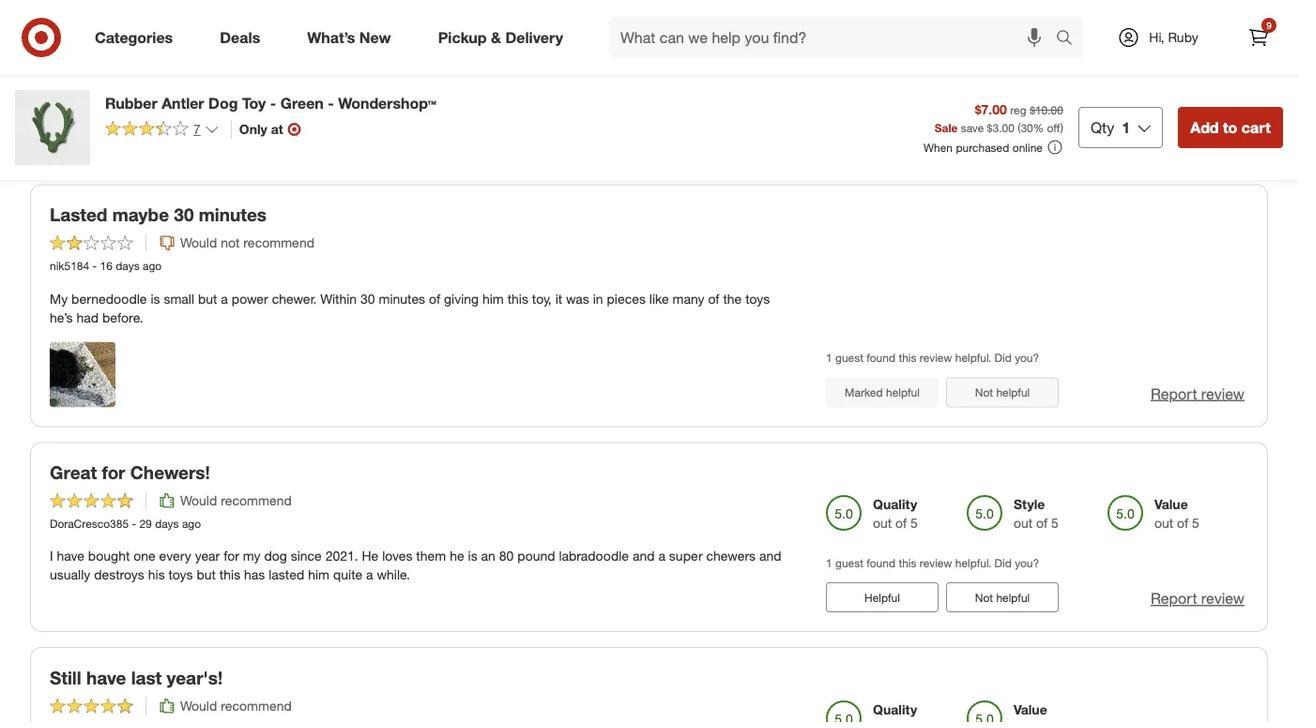 Task type: locate. For each thing, give the bounding box(es) containing it.
4 would from the top
[[180, 698, 217, 715]]

$
[[987, 121, 993, 135]]

1 1 guest found this review helpful. did you? from the top
[[826, 351, 1039, 365]]

would not recommend for power
[[180, 235, 314, 251]]

save
[[961, 121, 984, 135]]

2 you? from the top
[[1015, 557, 1039, 571]]

2 vertical spatial not helpful
[[975, 591, 1030, 605]]

0 vertical spatial minutes
[[559, 85, 606, 101]]

2 vertical spatial not
[[975, 591, 993, 605]]

$7.00
[[975, 101, 1007, 117]]

style out of 5 for i
[[1014, 33, 1059, 68]]

1 vertical spatial not
[[975, 386, 993, 400]]

- right toy at the left top of page
[[270, 94, 276, 112]]

days right 16
[[116, 259, 140, 273]]

1 would not recommend from the top
[[180, 29, 314, 46]]

for right great
[[102, 462, 125, 484]]

you
[[846, 93, 864, 107]]

found up helpful on the bottom right of page
[[867, 557, 895, 571]]

1 vertical spatial 1 guest found this review helpful. did you?
[[826, 557, 1039, 571]]

1 vertical spatial report
[[1151, 385, 1197, 403]]

report review
[[1151, 127, 1245, 145], [1151, 385, 1245, 403], [1151, 590, 1245, 608]]

0 vertical spatial guest
[[835, 351, 863, 365]]

chewer.
[[272, 290, 317, 307]]

9
[[1266, 19, 1272, 31]]

2 vertical spatial for
[[224, 548, 239, 565]]

helpful for marked helpful button
[[886, 386, 920, 400]]

have left last
[[86, 668, 126, 689]]

would down year's!
[[180, 698, 217, 715]]

usually
[[50, 567, 90, 584]]

and
[[633, 548, 655, 565], [759, 548, 781, 565]]

9 link
[[1238, 17, 1279, 58]]

1 vertical spatial 30
[[174, 204, 194, 226]]

0 horizontal spatial the
[[257, 104, 276, 120]]

0 horizontal spatial minutes
[[199, 204, 267, 226]]

is inside i have bought one every year for my dog since 2021. he loves them he is an 80 pound labradoodle and a super chewers and usually destroys his toys but this has lasted him quite a while.
[[468, 548, 477, 565]]

would for every
[[180, 493, 217, 509]]

had right he's
[[76, 309, 99, 326]]

for left my
[[224, 548, 239, 565]]

2 report from the top
[[1151, 385, 1197, 403]]

30 right maybe
[[174, 204, 194, 226]]

would for but
[[180, 235, 217, 251]]

a left power
[[221, 290, 228, 307]]

pickup
[[438, 28, 487, 47]]

guest for would not recommend
[[835, 351, 863, 365]]

you?
[[1015, 351, 1039, 365], [1015, 557, 1039, 571]]

not
[[221, 29, 240, 46], [142, 85, 161, 101], [221, 235, 240, 251]]

0 vertical spatial 1 guest found this review helpful. did you?
[[826, 351, 1039, 365]]

report review button for would not recommend
[[1151, 383, 1245, 405]]

1 right qty
[[1122, 118, 1130, 137]]

2 horizontal spatial 30
[[1021, 121, 1033, 135]]

i have bought one every year for my dog since 2021. he loves them he is an 80 pound labradoodle and a super chewers and usually destroys his toys but this has lasted him quite a while.
[[50, 548, 781, 584]]

of inside quality out of 5
[[895, 515, 907, 532]]

my
[[307, 85, 325, 101], [50, 290, 68, 307]]

the up only at
[[257, 104, 276, 120]]

1 vertical spatial not helpful button
[[946, 378, 1059, 408]]

ago up "year"
[[182, 517, 201, 531]]

2 vertical spatial 1
[[826, 557, 832, 571]]

not for out of 5
[[975, 591, 993, 605]]

value inside value out of 5
[[1154, 497, 1188, 513]]

0 vertical spatial it
[[220, 104, 227, 120]]

add to cart button
[[1178, 107, 1283, 148]]

0 vertical spatial 30
[[1021, 121, 1033, 135]]

1 horizontal spatial my
[[307, 85, 325, 101]]

the inside my bernedoodle is small but a power chewer. within 30 minutes of giving him this toy, it was in pieces like many of the toys he's had before.
[[723, 290, 742, 307]]

2 not helpful from the top
[[975, 386, 1030, 400]]

3 would from the top
[[180, 493, 217, 509]]

1 found from the top
[[867, 351, 895, 365]]

and left super
[[633, 548, 655, 565]]

2 horizontal spatial a
[[658, 548, 665, 565]]

2 would recommend from the top
[[180, 698, 292, 715]]

style out of 5 for and
[[1014, 497, 1059, 532]]

2 found from the top
[[867, 557, 895, 571]]

1 vertical spatial quality
[[873, 702, 917, 718]]

2 vertical spatial did
[[994, 557, 1012, 571]]

off.
[[715, 85, 732, 101]]

toys
[[745, 290, 770, 307], [168, 567, 193, 584]]

1 vertical spatial for
[[102, 462, 125, 484]]

1 vertical spatial him
[[308, 567, 329, 584]]

guest up the marked in the right of the page
[[835, 351, 863, 365]]

is left toy at the left top of page
[[230, 104, 240, 120]]

1 guest found this review helpful. did you?
[[826, 351, 1039, 365], [826, 557, 1039, 571]]

2 quality from the top
[[873, 702, 917, 718]]

hi,
[[1149, 29, 1164, 46]]

quality inside quality out of 5
[[873, 497, 917, 513]]

1 style from the top
[[1014, 33, 1045, 50]]

while.
[[377, 567, 410, 584]]

would down lasted maybe 30 minutes
[[180, 235, 217, 251]]

1
[[1122, 118, 1130, 137], [826, 351, 832, 365], [826, 557, 832, 571]]

days
[[116, 259, 140, 273], [155, 517, 179, 531]]

not up price
[[142, 85, 161, 101]]

0 horizontal spatial and
[[633, 548, 655, 565]]

i up 'usually'
[[50, 548, 53, 565]]

the left tags
[[664, 85, 682, 101]]

of inside value out of 5
[[1177, 515, 1188, 532]]

him right giving
[[482, 290, 504, 307]]

rubber
[[105, 94, 157, 112]]

pickup & delivery link
[[422, 17, 587, 58]]

report for would not recommend
[[1151, 385, 1197, 403]]

1 up marked helpful button
[[826, 351, 832, 365]]

2 vertical spatial a
[[366, 567, 373, 584]]

2 not from the top
[[975, 386, 993, 400]]

full
[[112, 104, 129, 120]]

my inside my bernedoodle is small but a power chewer. within 30 minutes of giving him this toy, it was in pieces like many of the toys he's had before.
[[50, 290, 68, 307]]

small
[[164, 290, 194, 307]]

1 would from the top
[[180, 29, 217, 46]]

0 horizontal spatial my
[[50, 290, 68, 307]]

- left 16
[[92, 259, 97, 273]]

1 vertical spatial style
[[1014, 497, 1045, 513]]

1 report from the top
[[1151, 127, 1197, 145]]

would recommend up my
[[180, 493, 292, 509]]

guest review image 1 of 1, zoom in image
[[50, 342, 115, 408]]

would not recommend up power
[[180, 235, 314, 251]]

quality
[[873, 497, 917, 513], [873, 702, 917, 718]]

0 vertical spatial helpful.
[[955, 351, 991, 365]]

i inside i have bought one every year for my dog since 2021. he loves them he is an 80 pound labradoodle and a super chewers and usually destroys his toys but this has lasted him quite a while.
[[50, 548, 53, 565]]

out inside value out of 5
[[1154, 515, 1173, 532]]

had right aussie
[[371, 85, 393, 101]]

minutes right within at the left of the page
[[559, 85, 606, 101]]

2 vertical spatial the
[[723, 290, 742, 307]]

him inside i have bought one every year for my dog since 2021. he loves them he is an 80 pound labradoodle and a super chewers and usually destroys his toys but this has lasted him quite a while.
[[308, 567, 329, 584]]

1 vertical spatial 1
[[826, 351, 832, 365]]

1 vertical spatial report review button
[[1151, 383, 1245, 405]]

in right was
[[593, 290, 603, 307]]

labradoodle
[[559, 548, 629, 565]]

0 vertical spatial ago
[[143, 259, 162, 273]]

had
[[371, 85, 393, 101], [76, 309, 99, 326]]

1 horizontal spatial had
[[371, 85, 393, 101]]

toys right 'many'
[[745, 290, 770, 307]]

review
[[910, 93, 943, 107], [1201, 127, 1245, 145], [920, 351, 952, 365], [1201, 385, 1245, 403], [920, 557, 952, 571], [1201, 590, 1245, 608]]

it
[[220, 104, 227, 120], [555, 290, 562, 307]]

is left an
[[468, 548, 477, 565]]

since
[[291, 548, 322, 565]]

1 vertical spatial ago
[[182, 517, 201, 531]]

toys down every
[[168, 567, 193, 584]]

0 horizontal spatial is
[[151, 290, 160, 307]]

2 horizontal spatial for
[[224, 548, 239, 565]]

$7.00 reg $10.00 sale save $ 3.00 ( 30 % off )
[[935, 101, 1063, 135]]

0 vertical spatial i
[[767, 85, 771, 101]]

recommend down year's!
[[221, 698, 292, 715]]

days for maybe
[[116, 259, 140, 273]]

found
[[867, 351, 895, 365], [867, 557, 895, 571]]

days right 29
[[155, 517, 179, 531]]

dog
[[264, 548, 287, 565]]

quite
[[333, 567, 362, 584]]

helpful. for out of 5
[[955, 557, 991, 571]]

0 vertical spatial did
[[826, 93, 843, 107]]

helpful.
[[955, 351, 991, 365], [955, 557, 991, 571]]

0 vertical spatial not
[[221, 29, 240, 46]]

out inside quality out of 5
[[873, 515, 892, 532]]

2 style from the top
[[1014, 497, 1045, 513]]

1 horizontal spatial for
[[164, 85, 180, 101]]

chewers!
[[130, 462, 210, 484]]

not up power
[[221, 235, 240, 251]]

helpful button
[[826, 583, 939, 613]]

1 vertical spatial my
[[50, 290, 68, 307]]

1 guest from the top
[[835, 351, 863, 365]]

not
[[975, 128, 993, 142], [975, 386, 993, 400], [975, 591, 993, 605]]

1 not helpful button from the top
[[946, 120, 1059, 150]]

1 for out of 5
[[826, 557, 832, 571]]

2 vertical spatial not
[[221, 235, 240, 251]]

a left super
[[658, 548, 665, 565]]

0 horizontal spatial days
[[116, 259, 140, 273]]

- right green
[[328, 94, 334, 112]]

2 style out of 5 from the top
[[1014, 497, 1059, 532]]

report review for would not recommend
[[1151, 385, 1245, 403]]

0 horizontal spatial him
[[308, 567, 329, 584]]

0 vertical spatial not helpful
[[975, 128, 1030, 142]]

2 report review from the top
[[1151, 385, 1245, 403]]

would not recommend up chewers.
[[180, 29, 314, 46]]

3 report review from the top
[[1151, 590, 1245, 608]]

1 style out of 5 from the top
[[1014, 33, 1059, 68]]

one
[[133, 548, 156, 565]]

had inside my bernedoodle is small but a power chewer. within 30 minutes of giving him this toy, it was in pieces like many of the toys he's had before.
[[76, 309, 99, 326]]

guest up helpful button
[[835, 557, 863, 571]]

ruby
[[1168, 29, 1198, 46]]

30 down reg
[[1021, 121, 1033, 135]]

recommend up my
[[221, 493, 292, 509]]

%
[[1033, 121, 1044, 135]]

0 vertical spatial for
[[164, 85, 180, 101]]

2 guest from the top
[[835, 557, 863, 571]]

would recommend down year's!
[[180, 698, 292, 715]]

deals
[[220, 28, 260, 47]]

you? for out of 5
[[1015, 557, 1039, 571]]

1 guest found this review helpful. did you? up helpful on the bottom right of page
[[826, 557, 1039, 571]]

of
[[895, 52, 907, 68], [1036, 52, 1048, 68], [609, 85, 621, 101], [429, 290, 440, 307], [708, 290, 719, 307], [895, 515, 907, 532], [1036, 515, 1048, 532], [1177, 515, 1188, 532]]

1 vertical spatial days
[[155, 517, 179, 531]]

quality for quality
[[873, 702, 917, 718]]

0 horizontal spatial ago
[[143, 259, 162, 273]]

doracresco385
[[50, 517, 129, 531]]

0 vertical spatial quality
[[873, 497, 917, 513]]

he
[[450, 548, 464, 565]]

0 vertical spatial the
[[664, 85, 682, 101]]

1 vertical spatial not helpful
[[975, 386, 1030, 400]]

this inside the very flimsy toy; not for aggressive chewers. my aussie had this toy split in two within 5 minutes of taking the tags off. glad i didn't pay full price because it is in the trash now.
[[397, 85, 418, 101]]

0 vertical spatial report review
[[1151, 127, 1245, 145]]

my inside the very flimsy toy; not for aggressive chewers. my aussie had this toy split in two within 5 minutes of taking the tags off. glad i didn't pay full price because it is in the trash now.
[[307, 85, 325, 101]]

but right small
[[198, 290, 217, 307]]

1 horizontal spatial have
[[86, 668, 126, 689]]

it right 'toy,'
[[555, 290, 562, 307]]

is inside the very flimsy toy; not for aggressive chewers. my aussie had this toy split in two within 5 minutes of taking the tags off. glad i didn't pay full price because it is in the trash now.
[[230, 104, 240, 120]]

ago right 16
[[143, 259, 162, 273]]

the right 'many'
[[723, 290, 742, 307]]

1 vertical spatial would not recommend
[[180, 235, 314, 251]]

this up helpful on the bottom right of page
[[899, 557, 917, 571]]

aussie
[[328, 85, 367, 101]]

1 horizontal spatial a
[[366, 567, 373, 584]]

helpful
[[996, 128, 1030, 142], [886, 386, 920, 400], [996, 386, 1030, 400], [996, 591, 1030, 605]]

would left deals
[[180, 29, 217, 46]]

0 horizontal spatial 30
[[174, 204, 194, 226]]

still have last year's!
[[50, 668, 223, 689]]

0 vertical spatial would recommend
[[180, 493, 292, 509]]

1 vertical spatial is
[[151, 290, 160, 307]]

1 you? from the top
[[1015, 351, 1039, 365]]

not helpful button
[[946, 120, 1059, 150], [946, 378, 1059, 408], [946, 583, 1059, 613]]

1 vertical spatial value
[[1154, 497, 1188, 513]]

report
[[1151, 127, 1197, 145], [1151, 385, 1197, 403], [1151, 590, 1197, 608]]

1 vertical spatial but
[[197, 567, 216, 584]]

0 horizontal spatial in
[[243, 104, 254, 120]]

2 and from the left
[[759, 548, 781, 565]]

i
[[767, 85, 771, 101], [50, 548, 53, 565]]

3 not helpful from the top
[[975, 591, 1030, 605]]

2 vertical spatial is
[[468, 548, 477, 565]]

30
[[1021, 121, 1033, 135], [174, 204, 194, 226], [360, 290, 375, 307]]

1 not helpful from the top
[[975, 128, 1030, 142]]

would recommend
[[180, 493, 292, 509], [180, 698, 292, 715]]

did you find this review helpful?
[[826, 93, 986, 107]]

didn't
[[50, 104, 83, 120]]

0 vertical spatial report review button
[[1151, 125, 1245, 147]]

minutes inside my bernedoodle is small but a power chewer. within 30 minutes of giving him this toy, it was in pieces like many of the toys he's had before.
[[379, 290, 425, 307]]

2 report review button from the top
[[1151, 383, 1245, 405]]

0 vertical spatial not
[[975, 128, 993, 142]]

search button
[[1047, 17, 1093, 62]]

and right chewers on the right
[[759, 548, 781, 565]]

1 helpful. from the top
[[955, 351, 991, 365]]

add
[[1190, 118, 1219, 137]]

the
[[664, 85, 682, 101], [257, 104, 276, 120], [723, 290, 742, 307]]

what's
[[307, 28, 355, 47]]

a down he
[[366, 567, 373, 584]]

quality for quality out of 5
[[873, 497, 917, 513]]

1 guest found this review helpful. did you? up marked helpful
[[826, 351, 1039, 365]]

a inside my bernedoodle is small but a power chewer. within 30 minutes of giving him this toy, it was in pieces like many of the toys he's had before.
[[221, 290, 228, 307]]

1 horizontal spatial and
[[759, 548, 781, 565]]

my up he's
[[50, 290, 68, 307]]

1 vertical spatial a
[[658, 548, 665, 565]]

not helpful for would not recommend
[[975, 386, 1030, 400]]

great
[[50, 462, 97, 484]]

3 not from the top
[[975, 591, 993, 605]]

1 guest found this review helpful. did you? for would not recommend
[[826, 351, 1039, 365]]

1 quality from the top
[[873, 497, 917, 513]]

report review button for out of 5
[[1151, 589, 1245, 610]]

30 right within on the left of page
[[360, 290, 375, 307]]

0 vertical spatial a
[[221, 290, 228, 307]]

i right 'glad'
[[767, 85, 771, 101]]

2 helpful. from the top
[[955, 557, 991, 571]]

0 vertical spatial toys
[[745, 290, 770, 307]]

is left small
[[151, 290, 160, 307]]

would down the chewers!
[[180, 493, 217, 509]]

style out of 5
[[1014, 33, 1059, 68], [1014, 497, 1059, 532]]

have inside i have bought one every year for my dog since 2021. he loves them he is an 80 pound labradoodle and a super chewers and usually destroys his toys but this has lasted him quite a while.
[[57, 548, 84, 565]]

giving
[[444, 290, 479, 307]]

1 vertical spatial i
[[50, 548, 53, 565]]

to
[[1223, 118, 1237, 137]]

is
[[230, 104, 240, 120], [151, 290, 160, 307], [468, 548, 477, 565]]

this left 'toy'
[[397, 85, 418, 101]]

0 horizontal spatial had
[[76, 309, 99, 326]]

0 vertical spatial but
[[198, 290, 217, 307]]

him down the since
[[308, 567, 329, 584]]

style for i have bought one every year for my dog since 2021. he loves them he is an 80 pound labradoodle and a super chewers and usually destroys his toys but this has lasted him quite a while.
[[1014, 497, 1045, 513]]

3 report review button from the top
[[1151, 589, 1245, 610]]

2 vertical spatial report
[[1151, 590, 1197, 608]]

1 horizontal spatial the
[[664, 85, 682, 101]]

2 vertical spatial report review
[[1151, 590, 1245, 608]]

1 vertical spatial it
[[555, 290, 562, 307]]

quality out of 5
[[873, 497, 918, 532]]

but down "year"
[[197, 567, 216, 584]]

not for for
[[221, 29, 240, 46]]

2 not helpful button from the top
[[946, 378, 1059, 408]]

minutes up power
[[199, 204, 267, 226]]

this left 'toy,'
[[507, 290, 528, 307]]

0 vertical spatial him
[[482, 290, 504, 307]]

toy
[[421, 85, 439, 101]]

ago
[[143, 259, 162, 273], [182, 517, 201, 531]]

1 horizontal spatial in
[[471, 85, 481, 101]]

for inside the very flimsy toy; not for aggressive chewers. my aussie had this toy split in two within 5 minutes of taking the tags off. glad i didn't pay full price because it is in the trash now.
[[164, 85, 180, 101]]

would for for
[[180, 29, 217, 46]]

2 would from the top
[[180, 235, 217, 251]]

0 vertical spatial style out of 5
[[1014, 33, 1059, 68]]

1 horizontal spatial minutes
[[379, 290, 425, 307]]

cart
[[1242, 118, 1271, 137]]

chewers.
[[251, 85, 303, 101]]

3 report from the top
[[1151, 590, 1197, 608]]

2 1 guest found this review helpful. did you? from the top
[[826, 557, 1039, 571]]

1 vertical spatial you?
[[1015, 557, 1039, 571]]

this left has on the left bottom
[[219, 567, 240, 584]]

for inside i have bought one every year for my dog since 2021. he loves them he is an 80 pound labradoodle and a super chewers and usually destroys his toys but this has lasted him quite a while.
[[224, 548, 239, 565]]

not up aggressive
[[221, 29, 240, 46]]

in left two
[[471, 85, 481, 101]]

0 vertical spatial had
[[371, 85, 393, 101]]

0 vertical spatial my
[[307, 85, 325, 101]]

1 vertical spatial would recommend
[[180, 698, 292, 715]]

have up 'usually'
[[57, 548, 84, 565]]

guest for out of 5
[[835, 557, 863, 571]]

7 link
[[105, 120, 219, 142]]

pieces
[[607, 290, 646, 307]]

toy
[[242, 94, 266, 112]]

days for for
[[155, 517, 179, 531]]

1 vertical spatial style out of 5
[[1014, 497, 1059, 532]]

30 inside "$7.00 reg $10.00 sale save $ 3.00 ( 30 % off )"
[[1021, 121, 1033, 135]]

1 horizontal spatial toys
[[745, 290, 770, 307]]

helpful inside button
[[886, 386, 920, 400]]

0 vertical spatial in
[[471, 85, 481, 101]]

found for would not recommend
[[867, 351, 895, 365]]

1 vertical spatial minutes
[[199, 204, 267, 226]]

0 vertical spatial found
[[867, 351, 895, 365]]

minutes left giving
[[379, 290, 425, 307]]

1 horizontal spatial is
[[230, 104, 240, 120]]

0 horizontal spatial for
[[102, 462, 125, 484]]

wondershop™
[[338, 94, 436, 112]]

30 inside my bernedoodle is small but a power chewer. within 30 minutes of giving him this toy, it was in pieces like many of the toys he's had before.
[[360, 290, 375, 307]]

recommend
[[243, 29, 314, 46], [243, 235, 314, 251], [221, 493, 292, 509], [221, 698, 292, 715]]

1 horizontal spatial i
[[767, 85, 771, 101]]

in
[[471, 85, 481, 101], [243, 104, 254, 120], [593, 290, 603, 307]]

for up 'because'
[[164, 85, 180, 101]]

it down aggressive
[[220, 104, 227, 120]]

1 report review from the top
[[1151, 127, 1245, 145]]

you? for would not recommend
[[1015, 351, 1039, 365]]

would
[[180, 29, 217, 46], [180, 235, 217, 251], [180, 493, 217, 509], [180, 698, 217, 715]]

0 horizontal spatial a
[[221, 290, 228, 307]]

rubber antler dog toy - green - wondershop™
[[105, 94, 436, 112]]

1 up helpful button
[[826, 557, 832, 571]]

3 not helpful button from the top
[[946, 583, 1059, 613]]

2 vertical spatial minutes
[[379, 290, 425, 307]]

glad
[[736, 85, 764, 101]]

1 vertical spatial toys
[[168, 567, 193, 584]]

in up only
[[243, 104, 254, 120]]

2 would not recommend from the top
[[180, 235, 314, 251]]

2 horizontal spatial is
[[468, 548, 477, 565]]

1 vertical spatial guest
[[835, 557, 863, 571]]

found up marked helpful
[[867, 351, 895, 365]]

0 vertical spatial would not recommend
[[180, 29, 314, 46]]

my up 'now.'
[[307, 85, 325, 101]]



Task type: vqa. For each thing, say whether or not it's contained in the screenshot.
Batteries
no



Task type: describe. For each thing, give the bounding box(es) containing it.
did for would not recommend
[[994, 351, 1012, 365]]

- left 29
[[132, 517, 136, 531]]

doracresco385 - 29 days ago
[[50, 517, 201, 531]]

not helpful button for out of 5
[[946, 583, 1059, 613]]

What can we help you find? suggestions appear below search field
[[609, 17, 1061, 58]]

when
[[923, 140, 953, 154]]

i inside the very flimsy toy; not for aggressive chewers. my aussie had this toy split in two within 5 minutes of taking the tags off. glad i didn't pay full price because it is in the trash now.
[[767, 85, 771, 101]]

helpful for 1st not helpful button from the top
[[996, 128, 1030, 142]]

not helpful button for would not recommend
[[946, 378, 1059, 408]]

purchased
[[956, 140, 1009, 154]]

has
[[244, 567, 265, 584]]

within
[[320, 290, 357, 307]]

aggressive
[[184, 85, 247, 101]]

report for out of 5
[[1151, 590, 1197, 608]]

hi, ruby
[[1149, 29, 1198, 46]]

nik5184 - 16 days ago
[[50, 259, 162, 273]]

fotogreek
[[50, 54, 98, 68]]

out of 5
[[873, 52, 918, 68]]

toy;
[[117, 85, 138, 101]]

helpful for not helpful button for would not recommend
[[996, 386, 1030, 400]]

my bernedoodle is small but a power chewer. within 30 minutes of giving him this toy, it was in pieces like many of the toys he's had before.
[[50, 290, 770, 326]]

in inside my bernedoodle is small but a power chewer. within 30 minutes of giving him this toy, it was in pieces like many of the toys he's had before.
[[593, 290, 603, 307]]

recommend up chewer.
[[243, 235, 314, 251]]

1 for would not recommend
[[826, 351, 832, 365]]

his
[[148, 567, 165, 584]]

this up marked helpful
[[899, 351, 917, 365]]

2 vertical spatial value
[[1014, 702, 1047, 718]]

only
[[239, 121, 267, 137]]

it inside my bernedoodle is small but a power chewer. within 30 minutes of giving him this toy, it was in pieces like many of the toys he's had before.
[[555, 290, 562, 307]]

ago for 30
[[143, 259, 162, 273]]

he's
[[50, 309, 73, 326]]

but inside i have bought one every year for my dog since 2021. he loves them he is an 80 pound labradoodle and a super chewers and usually destroys his toys but this has lasted him quite a while.
[[197, 567, 216, 584]]

but inside my bernedoodle is small but a power chewer. within 30 minutes of giving him this toy, it was in pieces like many of the toys he's had before.
[[198, 290, 217, 307]]

toys inside i have bought one every year for my dog since 2021. he loves them he is an 80 pound labradoodle and a super chewers and usually destroys his toys but this has lasted him quite a while.
[[168, 567, 193, 584]]

delivery
[[505, 28, 563, 47]]

marked
[[845, 386, 883, 400]]

at
[[271, 121, 283, 137]]

of inside the very flimsy toy; not for aggressive chewers. my aussie had this toy split in two within 5 minutes of taking the tags off. glad i didn't pay full price because it is in the trash now.
[[609, 85, 621, 101]]

have for i
[[57, 548, 84, 565]]

5 inside the very flimsy toy; not for aggressive chewers. my aussie had this toy split in two within 5 minutes of taking the tags off. glad i didn't pay full price because it is in the trash now.
[[548, 85, 555, 101]]

every
[[159, 548, 191, 565]]

16
[[100, 259, 113, 273]]

super
[[669, 548, 703, 565]]

sale
[[935, 121, 958, 135]]

not for but
[[221, 235, 240, 251]]

when purchased online
[[923, 140, 1043, 154]]

deals link
[[204, 17, 284, 58]]

lasted maybe 30 minutes
[[50, 204, 267, 226]]

minutes inside the very flimsy toy; not for aggressive chewers. my aussie had this toy split in two within 5 minutes of taking the tags off. glad i didn't pay full price because it is in the trash now.
[[559, 85, 606, 101]]

not inside the very flimsy toy; not for aggressive chewers. my aussie had this toy split in two within 5 minutes of taking the tags off. glad i didn't pay full price because it is in the trash now.
[[142, 85, 161, 101]]

my
[[243, 548, 260, 565]]

1 not from the top
[[975, 128, 993, 142]]

categories
[[95, 28, 173, 47]]

pay
[[87, 104, 108, 120]]

5 inside value out of 5
[[1192, 515, 1199, 532]]

this right find
[[889, 93, 907, 107]]

it inside the very flimsy toy; not for aggressive chewers. my aussie had this toy split in two within 5 minutes of taking the tags off. glad i didn't pay full price because it is in the trash now.
[[220, 104, 227, 120]]

helpful for out of 5's not helpful button
[[996, 591, 1030, 605]]

what's new
[[307, 28, 391, 47]]

not helpful for out of 5
[[975, 591, 1030, 605]]

report review for out of 5
[[1151, 590, 1245, 608]]

only at
[[239, 121, 283, 137]]

split
[[443, 85, 467, 101]]

helpful. for would not recommend
[[955, 351, 991, 365]]

toys inside my bernedoodle is small but a power chewer. within 30 minutes of giving him this toy, it was in pieces like many of the toys he's had before.
[[745, 290, 770, 307]]

price
[[132, 104, 162, 120]]

5 inside quality out of 5
[[911, 515, 918, 532]]

green
[[280, 94, 324, 112]]

3.00
[[993, 121, 1014, 135]]

0 vertical spatial value
[[1154, 33, 1188, 50]]

trash
[[280, 104, 309, 120]]

1 vertical spatial in
[[243, 104, 254, 120]]

flimsy
[[79, 85, 113, 101]]

marked helpful
[[845, 386, 920, 400]]

year
[[195, 548, 220, 565]]

0 vertical spatial 1
[[1122, 118, 1130, 137]]

had inside the very flimsy toy; not for aggressive chewers. my aussie had this toy split in two within 5 minutes of taking the tags off. glad i didn't pay full price because it is in the trash now.
[[371, 85, 393, 101]]

1 guest found this review helpful. did you? for out of 5
[[826, 557, 1039, 571]]

did for out of 5
[[994, 557, 1012, 571]]

very flimsy toy; not for aggressive chewers. my aussie had this toy split in two within 5 minutes of taking the tags off. glad i didn't pay full price because it is in the trash now.
[[50, 85, 771, 120]]

)
[[1060, 121, 1063, 135]]

within
[[510, 85, 544, 101]]

image of rubber antler dog toy - green - wondershop™ image
[[15, 90, 90, 165]]

this inside i have bought one every year for my dog since 2021. he loves them he is an 80 pound labradoodle and a super chewers and usually destroys his toys but this has lasted him quite a while.
[[219, 567, 240, 584]]

two
[[485, 85, 506, 101]]

would not recommend for chewers.
[[180, 29, 314, 46]]

(
[[1018, 121, 1021, 135]]

what's new link
[[291, 17, 415, 58]]

7
[[193, 121, 201, 137]]

not for would not recommend
[[975, 386, 993, 400]]

pound
[[517, 548, 555, 565]]

$10.00
[[1030, 103, 1063, 117]]

an
[[481, 548, 495, 565]]

pickup & delivery
[[438, 28, 563, 47]]

before.
[[102, 309, 143, 326]]

great for chewers!
[[50, 462, 210, 484]]

recommend up chewers.
[[243, 29, 314, 46]]

categories link
[[79, 17, 196, 58]]

tags
[[686, 85, 711, 101]]

style for very flimsy toy; not for aggressive chewers. my aussie had this toy split in two within 5 minutes of taking the tags off. glad i didn't pay full price because it is in the trash now.
[[1014, 33, 1045, 50]]

found for out of 5
[[867, 557, 895, 571]]

last
[[131, 668, 162, 689]]

still
[[50, 668, 81, 689]]

taking
[[624, 85, 660, 101]]

helpful?
[[946, 93, 986, 107]]

very
[[50, 85, 76, 101]]

him inside my bernedoodle is small but a power chewer. within 30 minutes of giving him this toy, it was in pieces like many of the toys he's had before.
[[482, 290, 504, 307]]

loves
[[382, 548, 412, 565]]

ago for chewers!
[[182, 517, 201, 531]]

2021.
[[325, 548, 358, 565]]

80
[[499, 548, 514, 565]]

have for still
[[86, 668, 126, 689]]

lasted
[[50, 204, 107, 226]]

1 and from the left
[[633, 548, 655, 565]]

many
[[672, 290, 704, 307]]

1 report review button from the top
[[1151, 125, 1245, 147]]

qty 1
[[1091, 118, 1130, 137]]

this inside my bernedoodle is small but a power chewer. within 30 minutes of giving him this toy, it was in pieces like many of the toys he's had before.
[[507, 290, 528, 307]]

1 would recommend from the top
[[180, 493, 292, 509]]

lasted
[[269, 567, 304, 584]]

is inside my bernedoodle is small but a power chewer. within 30 minutes of giving him this toy, it was in pieces like many of the toys he's had before.
[[151, 290, 160, 307]]

destroys
[[94, 567, 144, 584]]

bernedoodle
[[71, 290, 147, 307]]

bought
[[88, 548, 130, 565]]

was
[[566, 290, 589, 307]]

them
[[416, 548, 446, 565]]

now.
[[313, 104, 339, 120]]



